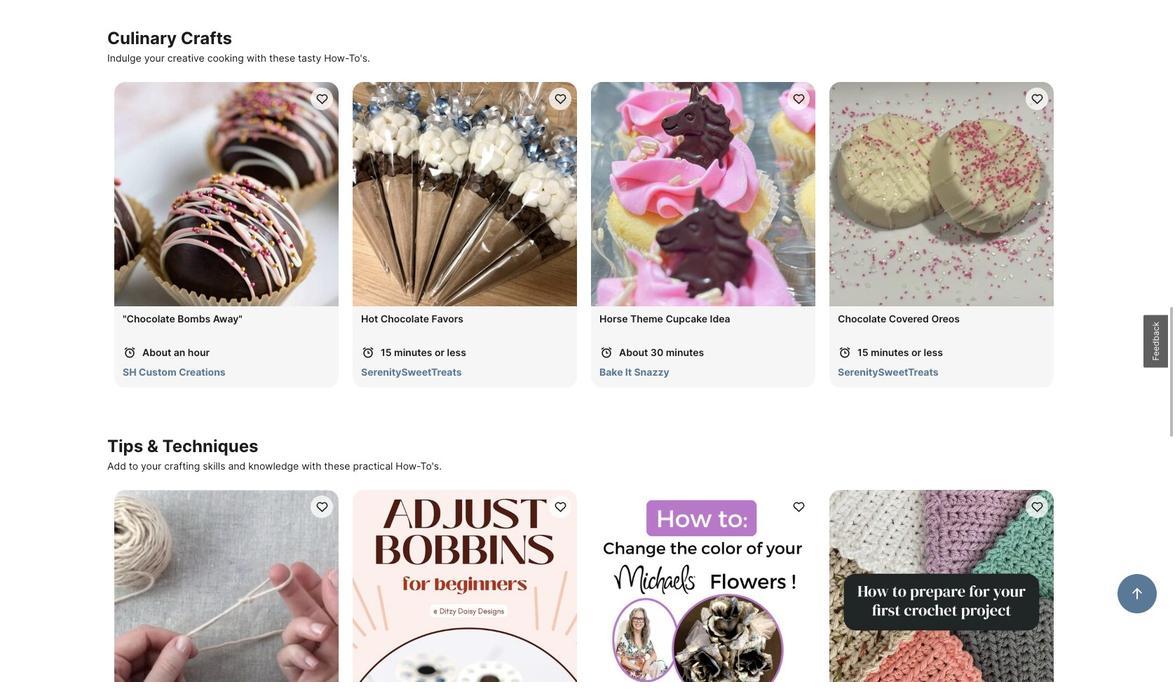 Task type: vqa. For each thing, say whether or not it's contained in the screenshot.
How- inside the tips & techniques add to your crafting skills and knowledge with these practical how-to's.
yes



Task type: locate. For each thing, give the bounding box(es) containing it.
1 horizontal spatial less
[[924, 347, 943, 358]]

serenitysweettreats
[[361, 366, 462, 378], [838, 366, 939, 378]]

30
[[651, 347, 664, 358]]

about up custom
[[142, 347, 171, 358]]

chocolate
[[381, 313, 429, 325], [838, 313, 887, 325]]

bake it snazzy
[[600, 366, 670, 378]]

3 alarm image from the left
[[838, 346, 852, 360]]

0 horizontal spatial chocolate
[[381, 313, 429, 325]]

2 alarm image from the left
[[600, 346, 614, 360]]

to's.
[[349, 52, 370, 64], [421, 460, 442, 472]]

3 minutes from the left
[[871, 347, 910, 358]]

these
[[269, 52, 295, 64], [324, 460, 350, 472]]

less down favors
[[447, 347, 466, 358]]

0 horizontal spatial how-
[[324, 52, 349, 64]]

1 about from the left
[[142, 347, 171, 358]]

to's. right practical
[[421, 460, 442, 472]]

2 horizontal spatial alarm image
[[838, 346, 852, 360]]

alarm image for chocolate covered oreos
[[838, 346, 852, 360]]

0 vertical spatial your
[[144, 52, 165, 64]]

about for about an hour
[[142, 347, 171, 358]]

alarm image up bake
[[600, 346, 614, 360]]

1 minutes from the left
[[394, 347, 433, 358]]

these inside tips & techniques add to your crafting skills and knowledge with these practical how-to's.
[[324, 460, 350, 472]]

bombs
[[178, 313, 211, 325]]

these left practical
[[324, 460, 350, 472]]

1 horizontal spatial how-
[[396, 460, 421, 472]]

favorite image
[[792, 92, 806, 106], [1031, 92, 1044, 106], [315, 501, 329, 514]]

with right cooking
[[247, 52, 267, 64]]

1 vertical spatial these
[[324, 460, 350, 472]]

0 horizontal spatial 15
[[381, 347, 392, 358]]

"chocolate bombs away"
[[123, 313, 243, 325]]

1 horizontal spatial about
[[619, 347, 648, 358]]

cooking
[[207, 52, 244, 64]]

with
[[247, 52, 267, 64], [302, 460, 322, 472]]

alarm image for hot chocolate favors
[[361, 346, 375, 360]]

bake
[[600, 366, 623, 378]]

serenitysweettreats down chocolate covered oreos
[[838, 366, 939, 378]]

to
[[129, 460, 138, 472]]

or
[[435, 347, 445, 358], [912, 347, 922, 358]]

favorite image for chocolate covered oreos
[[1031, 92, 1044, 106]]

2 15 from the left
[[858, 347, 869, 358]]

how- right practical
[[396, 460, 421, 472]]

minutes for chocolate
[[871, 347, 910, 358]]

0 horizontal spatial these
[[269, 52, 295, 64]]

0 horizontal spatial minutes
[[394, 347, 433, 358]]

bobbin thread and tension on your sewing machine image
[[353, 490, 577, 683]]

about
[[142, 347, 171, 358], [619, 347, 648, 358]]

or for covered
[[912, 347, 922, 358]]

less
[[447, 347, 466, 358], [924, 347, 943, 358]]

favorite image for prepare for your first crochet project image
[[1031, 501, 1044, 514]]

how- inside culinary crafts indulge your creative cooking with these tasty how-to's.
[[324, 52, 349, 64]]

1 horizontal spatial chocolate
[[838, 313, 887, 325]]

or for chocolate
[[435, 347, 445, 358]]

15 for chocolate
[[858, 347, 869, 358]]

1 serenitysweettreats from the left
[[361, 366, 462, 378]]

less down oreos
[[924, 347, 943, 358]]

15 down the "hot chocolate favors"
[[381, 347, 392, 358]]

minutes right 30
[[666, 347, 705, 358]]

15 down chocolate covered oreos
[[858, 347, 869, 358]]

0 horizontal spatial or
[[435, 347, 445, 358]]

&
[[147, 436, 159, 457]]

0 vertical spatial these
[[269, 52, 295, 64]]

how-to tie a slip knot image
[[114, 490, 339, 683]]

1 horizontal spatial these
[[324, 460, 350, 472]]

"chocolate bombs away" image
[[114, 82, 339, 307]]

1 horizontal spatial minutes
[[666, 347, 705, 358]]

1 vertical spatial to's.
[[421, 460, 442, 472]]

1 15 from the left
[[381, 347, 392, 358]]

2 less from the left
[[924, 347, 943, 358]]

or down covered
[[912, 347, 922, 358]]

how- right tasty
[[324, 52, 349, 64]]

1 horizontal spatial with
[[302, 460, 322, 472]]

chocolate left covered
[[838, 313, 887, 325]]

15 minutes or less
[[381, 347, 466, 358], [858, 347, 943, 358]]

0 vertical spatial how-
[[324, 52, 349, 64]]

1 horizontal spatial alarm image
[[600, 346, 614, 360]]

tasty
[[298, 52, 321, 64]]

it
[[626, 366, 632, 378]]

hot chocolate favors image
[[353, 82, 577, 307]]

how-
[[324, 52, 349, 64], [396, 460, 421, 472]]

favorite image
[[315, 92, 329, 106], [554, 92, 567, 106], [554, 501, 567, 514], [792, 501, 806, 514], [1031, 501, 1044, 514]]

1 vertical spatial how-
[[396, 460, 421, 472]]

your inside culinary crafts indulge your creative cooking with these tasty how-to's.
[[144, 52, 165, 64]]

with right knowledge
[[302, 460, 322, 472]]

2 about from the left
[[619, 347, 648, 358]]

alarm image down chocolate covered oreos
[[838, 346, 852, 360]]

or down favors
[[435, 347, 445, 358]]

chocolate right the hot
[[381, 313, 429, 325]]

with inside tips & techniques add to your crafting skills and knowledge with these practical how-to's.
[[302, 460, 322, 472]]

2 serenitysweettreats from the left
[[838, 366, 939, 378]]

1 horizontal spatial 15
[[858, 347, 869, 358]]

away"
[[213, 313, 243, 325]]

0 vertical spatial with
[[247, 52, 267, 64]]

1 horizontal spatial 15 minutes or less
[[858, 347, 943, 358]]

1 alarm image from the left
[[361, 346, 375, 360]]

serenitysweettreats down the "hot chocolate favors"
[[361, 366, 462, 378]]

15 minutes or less down the "hot chocolate favors"
[[381, 347, 466, 358]]

minutes
[[394, 347, 433, 358], [666, 347, 705, 358], [871, 347, 910, 358]]

favorite image for "chocolate bombs away" "image"
[[315, 92, 329, 106]]

about for about 30 minutes
[[619, 347, 648, 358]]

your
[[144, 52, 165, 64], [141, 460, 162, 472]]

15 for hot
[[381, 347, 392, 358]]

your down culinary
[[144, 52, 165, 64]]

1 vertical spatial with
[[302, 460, 322, 472]]

culinary crafts indulge your creative cooking with these tasty how-to's.
[[107, 28, 370, 64]]

minutes down chocolate covered oreos
[[871, 347, 910, 358]]

1 less from the left
[[447, 347, 466, 358]]

1 horizontal spatial serenitysweettreats
[[838, 366, 939, 378]]

knowledge
[[248, 460, 299, 472]]

0 horizontal spatial 15 minutes or less
[[381, 347, 466, 358]]

hot chocolate favors
[[361, 313, 464, 325]]

2 or from the left
[[912, 347, 922, 358]]

add
[[107, 460, 126, 472]]

2 15 minutes or less from the left
[[858, 347, 943, 358]]

your inside tips & techniques add to your crafting skills and knowledge with these practical how-to's.
[[141, 460, 162, 472]]

1 15 minutes or less from the left
[[381, 347, 466, 358]]

to's. right tasty
[[349, 52, 370, 64]]

0 horizontal spatial serenitysweettreats
[[361, 366, 462, 378]]

minutes down the "hot chocolate favors"
[[394, 347, 433, 358]]

about up bake it snazzy
[[619, 347, 648, 358]]

0 horizontal spatial with
[[247, 52, 267, 64]]

2 horizontal spatial favorite image
[[1031, 92, 1044, 106]]

15 minutes or less down chocolate covered oreos
[[858, 347, 943, 358]]

hot
[[361, 313, 378, 325]]

alarm image
[[361, 346, 375, 360], [600, 346, 614, 360], [838, 346, 852, 360]]

15
[[381, 347, 392, 358], [858, 347, 869, 358]]

your right the to
[[141, 460, 162, 472]]

these left tasty
[[269, 52, 295, 64]]

2 horizontal spatial minutes
[[871, 347, 910, 358]]

less for oreos
[[924, 347, 943, 358]]

0 vertical spatial to's.
[[349, 52, 370, 64]]

1 horizontal spatial to's.
[[421, 460, 442, 472]]

0 horizontal spatial alarm image
[[361, 346, 375, 360]]

0 horizontal spatial less
[[447, 347, 466, 358]]

0 horizontal spatial about
[[142, 347, 171, 358]]

0 horizontal spatial to's.
[[349, 52, 370, 64]]

15 minutes or less for chocolate
[[381, 347, 466, 358]]

alarm image down the hot
[[361, 346, 375, 360]]

1 horizontal spatial favorite image
[[792, 92, 806, 106]]

1 or from the left
[[435, 347, 445, 358]]

2 chocolate from the left
[[838, 313, 887, 325]]

1 horizontal spatial or
[[912, 347, 922, 358]]

1 vertical spatial your
[[141, 460, 162, 472]]



Task type: describe. For each thing, give the bounding box(es) containing it.
with inside culinary crafts indulge your creative cooking with these tasty how-to's.
[[247, 52, 267, 64]]

skills
[[203, 460, 226, 472]]

prepare for your first crochet project image
[[830, 490, 1054, 683]]

and
[[228, 460, 246, 472]]

covered
[[889, 313, 929, 325]]

minutes for hot
[[394, 347, 433, 358]]

crafting
[[164, 460, 200, 472]]

oreos
[[932, 313, 960, 325]]

alarm image for horse theme cupcake idea
[[600, 346, 614, 360]]

culinary
[[107, 28, 177, 48]]

theme
[[631, 313, 664, 325]]

techniques
[[162, 436, 259, 457]]

an
[[174, 347, 185, 358]]

15 minutes or less for covered
[[858, 347, 943, 358]]

chocolate covered oreos image
[[830, 82, 1054, 307]]

to's. inside tips & techniques add to your crafting skills and knowledge with these practical how-to's.
[[421, 460, 442, 472]]

1 chocolate from the left
[[381, 313, 429, 325]]

chocolate covered oreos
[[838, 313, 960, 325]]

favors
[[432, 313, 464, 325]]

about 30 minutes
[[619, 347, 705, 358]]

serenitysweettreats for covered
[[838, 366, 939, 378]]

idea
[[710, 313, 731, 325]]

tips & techniques add to your crafting skills and knowledge with these practical how-to's.
[[107, 436, 442, 472]]

custom
[[139, 366, 177, 378]]

favorite image for the how to upcycle a silk flower for wedding decor image
[[792, 501, 806, 514]]

favorite image for hot chocolate favors image
[[554, 92, 567, 106]]

creative
[[168, 52, 205, 64]]

practical
[[353, 460, 393, 472]]

sh custom creations
[[123, 366, 226, 378]]

indulge
[[107, 52, 142, 64]]

less for favors
[[447, 347, 466, 358]]

serenitysweettreats for chocolate
[[361, 366, 462, 378]]

horse theme cupcake idea
[[600, 313, 731, 325]]

how to upcycle a silk flower for wedding decor image
[[591, 490, 816, 683]]

favorite image for the "bobbin thread and tension on your sewing machine" image
[[554, 501, 567, 514]]

about an hour
[[142, 347, 210, 358]]

horse theme cupcake idea image
[[591, 82, 816, 307]]

2 minutes from the left
[[666, 347, 705, 358]]

sh
[[123, 366, 137, 378]]

snazzy
[[634, 366, 670, 378]]

crafts
[[181, 28, 232, 48]]

how- inside tips & techniques add to your crafting skills and knowledge with these practical how-to's.
[[396, 460, 421, 472]]

creations
[[179, 366, 226, 378]]

alarm image
[[123, 346, 137, 360]]

favorite image for horse theme cupcake idea
[[792, 92, 806, 106]]

"chocolate
[[123, 313, 175, 325]]

cupcake
[[666, 313, 708, 325]]

to's. inside culinary crafts indulge your creative cooking with these tasty how-to's.
[[349, 52, 370, 64]]

horse
[[600, 313, 628, 325]]

hour
[[188, 347, 210, 358]]

tips
[[107, 436, 143, 457]]

0 horizontal spatial favorite image
[[315, 501, 329, 514]]

these inside culinary crafts indulge your creative cooking with these tasty how-to's.
[[269, 52, 295, 64]]



